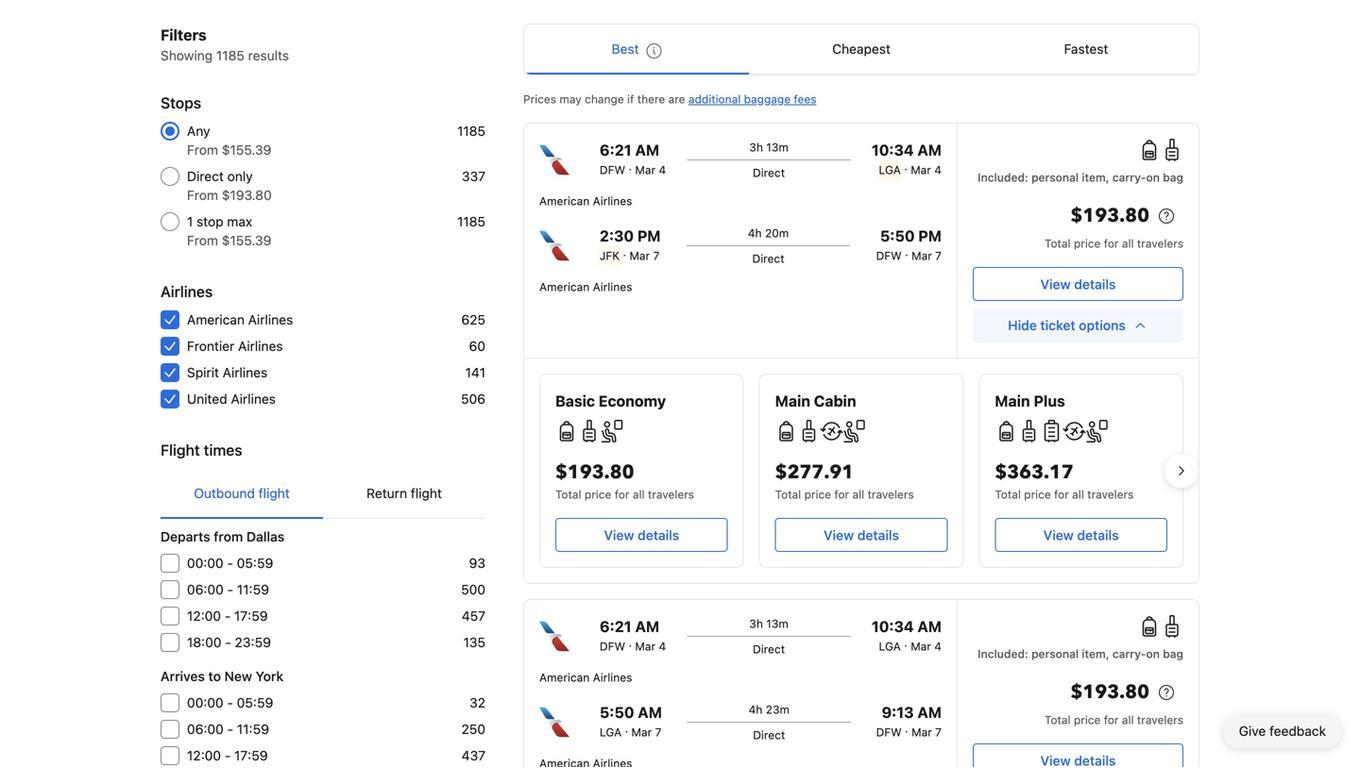 Task type: describe. For each thing, give the bounding box(es) containing it.
view details button for $363.17
[[995, 519, 1167, 553]]

view details button for $193.80
[[555, 519, 728, 553]]

00:00 for arrives
[[187, 696, 224, 711]]

best image
[[647, 43, 662, 59]]

250
[[461, 722, 486, 738]]

personal for am
[[1032, 648, 1079, 661]]

spirit airlines
[[187, 365, 268, 381]]

12:00 - 17:59 for from
[[187, 609, 268, 624]]

18:00
[[187, 635, 221, 651]]

12:00 for arrives
[[187, 749, 221, 764]]

cheapest
[[832, 41, 891, 57]]

all for $277.91
[[852, 488, 864, 502]]

outbound flight
[[194, 486, 290, 502]]

. inside the 5:50 pm dfw . mar 7
[[905, 246, 908, 259]]

give
[[1239, 724, 1266, 740]]

best
[[612, 41, 639, 57]]

7 for 9:13 am
[[935, 726, 942, 740]]

4h for pm
[[748, 227, 762, 240]]

stop
[[197, 214, 223, 230]]

feedback
[[1270, 724, 1326, 740]]

prices may change if there are additional baggage fees
[[523, 93, 817, 106]]

3h 13m for am
[[749, 618, 789, 631]]

mar inside 9:13 am dfw . mar 7
[[912, 726, 932, 740]]

all for $193.80
[[633, 488, 645, 502]]

$155.39 inside 1 stop max from $155.39
[[222, 233, 271, 248]]

spirit
[[187, 365, 219, 381]]

frontier airlines
[[187, 339, 283, 354]]

american airlines up the 5:50 am lga . mar 7 at the left bottom of page
[[539, 672, 632, 685]]

1
[[187, 214, 193, 230]]

included: personal item, carry-on bag for pm
[[978, 171, 1184, 184]]

return flight
[[367, 486, 442, 502]]

05:59 for new
[[237, 696, 273, 711]]

total price for all travelers for 9:13 am
[[1045, 714, 1184, 727]]

fees
[[794, 93, 817, 106]]

$363.17
[[995, 460, 1074, 486]]

are
[[668, 93, 685, 106]]

for for $277.91
[[834, 488, 849, 502]]

506
[[461, 392, 486, 407]]

93
[[469, 556, 486, 571]]

06:00 - 11:59 for from
[[187, 582, 269, 598]]

frontier
[[187, 339, 234, 354]]

6:21 am dfw . mar 4 for 2:30
[[600, 141, 666, 177]]

- for 250
[[227, 722, 233, 738]]

- for 32
[[227, 696, 233, 711]]

- for 457
[[225, 609, 231, 624]]

direct down '4h 20m'
[[752, 252, 785, 265]]

dfw inside 9:13 am dfw . mar 7
[[876, 726, 902, 740]]

hide
[[1008, 318, 1037, 333]]

details for $193.80
[[638, 528, 679, 544]]

60
[[469, 339, 486, 354]]

for for $193.80
[[615, 488, 630, 502]]

if
[[627, 93, 634, 106]]

500
[[461, 582, 486, 598]]

lga inside the 5:50 am lga . mar 7
[[600, 726, 622, 740]]

7 for 5:50 pm
[[935, 249, 942, 263]]

. inside the 5:50 am lga . mar 7
[[625, 723, 628, 736]]

mar inside the 5:50 pm dfw . mar 7
[[912, 249, 932, 263]]

details for $277.91
[[857, 528, 899, 544]]

region containing $193.80
[[524, 366, 1199, 576]]

arrives
[[161, 669, 205, 685]]

view for $363.17
[[1044, 528, 1074, 544]]

1185 for 1 stop max from $155.39
[[457, 214, 486, 230]]

view details for $363.17
[[1044, 528, 1119, 544]]

dallas
[[246, 529, 285, 545]]

flight times
[[161, 442, 242, 460]]

price for $193.80
[[585, 488, 611, 502]]

4 up the 5:50 am lga . mar 7 at the left bottom of page
[[659, 640, 666, 654]]

9:13 am dfw . mar 7
[[876, 704, 942, 740]]

direct up '4h 20m'
[[753, 166, 785, 179]]

13m for 9:13 am
[[766, 618, 789, 631]]

arrives to new york
[[161, 669, 284, 685]]

06:00 for arrives
[[187, 722, 224, 738]]

american airlines up 2:30 at the top left of page
[[539, 195, 632, 208]]

mar inside 2:30 pm jfk . mar 7
[[630, 249, 650, 263]]

direct up '4h 23m'
[[753, 643, 785, 656]]

united
[[187, 392, 227, 407]]

view for $193.80
[[604, 528, 634, 544]]

23m
[[766, 704, 790, 717]]

6:21 for 2:30
[[600, 141, 632, 159]]

travelers for $193.80
[[648, 488, 694, 502]]

2:30 pm jfk . mar 7
[[600, 227, 661, 263]]

outbound
[[194, 486, 255, 502]]

17:59 for dallas
[[234, 609, 268, 624]]

airlines up the frontier
[[161, 283, 213, 301]]

9:13
[[882, 704, 914, 722]]

5:50 am lga . mar 7
[[600, 704, 662, 740]]

included: personal item, carry-on bag for am
[[978, 648, 1184, 661]]

any
[[187, 123, 210, 139]]

jfk
[[600, 249, 620, 263]]

2:30
[[600, 227, 634, 245]]

337
[[462, 169, 486, 184]]

only
[[227, 169, 253, 184]]

give feedback
[[1239, 724, 1326, 740]]

mar inside the 5:50 am lga . mar 7
[[631, 726, 652, 740]]

23:59
[[235, 635, 271, 651]]

10:34 am lga . mar 4 for 9:13
[[872, 618, 942, 654]]

$363.17 total price for all travelers
[[995, 460, 1134, 502]]

625
[[461, 312, 486, 328]]

airlines down spirit airlines
[[231, 392, 276, 407]]

pm for 2:30 pm
[[637, 227, 661, 245]]

cabin
[[814, 392, 856, 410]]

departs
[[161, 529, 210, 545]]

max
[[227, 214, 252, 230]]

airlines down jfk
[[593, 281, 632, 294]]

from
[[214, 529, 243, 545]]

12:00 for departs
[[187, 609, 221, 624]]

lga for 9:13 am
[[879, 640, 901, 654]]

plus
[[1034, 392, 1065, 410]]

ticket
[[1040, 318, 1075, 333]]

05:59 for dallas
[[237, 556, 273, 571]]

filters showing 1185 results
[[161, 26, 289, 63]]

- for 93
[[227, 556, 233, 571]]

view for $277.91
[[824, 528, 854, 544]]

additional baggage fees link
[[688, 93, 817, 106]]

from inside 1 stop max from $155.39
[[187, 233, 218, 248]]

united airlines
[[187, 392, 276, 407]]

options
[[1079, 318, 1126, 333]]

item, for 9:13 am
[[1082, 648, 1109, 661]]

3h for am
[[749, 618, 763, 631]]

view details for $277.91
[[824, 528, 899, 544]]

to
[[208, 669, 221, 685]]

06:00 for departs
[[187, 582, 224, 598]]

141
[[465, 365, 486, 381]]

3h for pm
[[749, 141, 763, 154]]

11:59 for new
[[237, 722, 269, 738]]

basic economy
[[555, 392, 666, 410]]

may
[[560, 93, 582, 106]]

bag for pm
[[1163, 171, 1184, 184]]

view details button up the hide ticket options 'button'
[[973, 267, 1184, 301]]

main plus
[[995, 392, 1065, 410]]

7 for 5:50 am
[[655, 726, 662, 740]]

10:34 for 5:50 pm
[[872, 141, 914, 159]]

for for $363.17
[[1054, 488, 1069, 502]]

00:00 - 05:59 for to
[[187, 696, 273, 711]]

hide ticket options button
[[973, 309, 1184, 343]]

departs from dallas
[[161, 529, 285, 545]]

total for $193.80
[[555, 488, 581, 502]]

1185 inside filters showing 1185 results
[[216, 48, 245, 63]]

direct inside the direct only from $193.80
[[187, 169, 224, 184]]



Task type: vqa. For each thing, say whether or not it's contained in the screenshot.
7:55 am bos . dec 12
no



Task type: locate. For each thing, give the bounding box(es) containing it.
11:59
[[237, 582, 269, 598], [237, 722, 269, 738]]

personal for pm
[[1032, 171, 1079, 184]]

give feedback button
[[1224, 715, 1341, 749]]

price inside $363.17 total price for all travelers
[[1024, 488, 1051, 502]]

4h left 20m
[[748, 227, 762, 240]]

4h 20m
[[748, 227, 789, 240]]

price for $277.91
[[804, 488, 831, 502]]

results
[[248, 48, 289, 63]]

0 vertical spatial 6:21 am dfw . mar 4
[[600, 141, 666, 177]]

all for $363.17
[[1072, 488, 1084, 502]]

10:34 am lga . mar 4 for 5:50
[[872, 141, 942, 177]]

carry- for 9:13 am
[[1112, 648, 1146, 661]]

1 3h from the top
[[749, 141, 763, 154]]

4h left 23m
[[749, 704, 763, 717]]

view details down $363.17 total price for all travelers
[[1044, 528, 1119, 544]]

view details button down $363.17 total price for all travelers
[[995, 519, 1167, 553]]

york
[[256, 669, 284, 685]]

2 personal from the top
[[1032, 648, 1079, 661]]

17:59 for new
[[234, 749, 268, 764]]

12:00 - 17:59 down arrives to new york
[[187, 749, 268, 764]]

total price for all travelers for 5:50 pm
[[1045, 237, 1184, 250]]

pm
[[637, 227, 661, 245], [918, 227, 942, 245]]

1 on from the top
[[1146, 171, 1160, 184]]

filters
[[161, 26, 207, 44]]

1 vertical spatial carry-
[[1112, 648, 1146, 661]]

view details button
[[973, 267, 1184, 301], [555, 519, 728, 553], [775, 519, 948, 553], [995, 519, 1167, 553]]

1 vertical spatial 12:00
[[187, 749, 221, 764]]

total inside $277.91 total price for all travelers
[[775, 488, 801, 502]]

additional
[[688, 93, 741, 106]]

main
[[775, 392, 810, 410], [995, 392, 1030, 410]]

0 horizontal spatial pm
[[637, 227, 661, 245]]

06:00 - 11:59 for to
[[187, 722, 269, 738]]

airlines up 2:30 at the top left of page
[[593, 195, 632, 208]]

1 10:34 from the top
[[872, 141, 914, 159]]

airlines
[[593, 195, 632, 208], [593, 281, 632, 294], [161, 283, 213, 301], [248, 312, 293, 328], [238, 339, 283, 354], [223, 365, 268, 381], [231, 392, 276, 407], [593, 672, 632, 685]]

from inside any from $155.39
[[187, 142, 218, 158]]

2 vertical spatial lga
[[600, 726, 622, 740]]

13m up 23m
[[766, 618, 789, 631]]

2 item, from the top
[[1082, 648, 1109, 661]]

1 vertical spatial 4h
[[749, 704, 763, 717]]

7 inside 9:13 am dfw . mar 7
[[935, 726, 942, 740]]

$155.39 down max
[[222, 233, 271, 248]]

from inside the direct only from $193.80
[[187, 187, 218, 203]]

0 horizontal spatial flight
[[259, 486, 290, 502]]

1 pm from the left
[[637, 227, 661, 245]]

0 vertical spatial 3h
[[749, 141, 763, 154]]

5:50 for 5:50 am
[[600, 704, 634, 722]]

06:00 - 11:59 down arrives to new york
[[187, 722, 269, 738]]

7 inside 2:30 pm jfk . mar 7
[[653, 249, 660, 263]]

$193.80 region for am
[[973, 678, 1184, 712]]

on for 9:13 am
[[1146, 648, 1160, 661]]

view details down $193.80 total price for all travelers
[[604, 528, 679, 544]]

1 vertical spatial 11:59
[[237, 722, 269, 738]]

0 vertical spatial 3h 13m
[[749, 141, 789, 154]]

18:00 - 23:59
[[187, 635, 271, 651]]

travelers for $277.91
[[868, 488, 914, 502]]

1 vertical spatial personal
[[1032, 648, 1079, 661]]

0 vertical spatial 13m
[[766, 141, 789, 154]]

6:21 am dfw . mar 4 up the 5:50 am lga . mar 7 at the left bottom of page
[[600, 618, 666, 654]]

00:00 - 05:59 down arrives to new york
[[187, 696, 273, 711]]

4 up 9:13 am dfw . mar 7
[[934, 640, 942, 654]]

1 11:59 from the top
[[237, 582, 269, 598]]

on
[[1146, 171, 1160, 184], [1146, 648, 1160, 661]]

travelers
[[1137, 237, 1184, 250], [648, 488, 694, 502], [868, 488, 914, 502], [1087, 488, 1134, 502], [1137, 714, 1184, 727]]

1 vertical spatial included: personal item, carry-on bag
[[978, 648, 1184, 661]]

2 05:59 from the top
[[237, 696, 273, 711]]

flight right return
[[411, 486, 442, 502]]

- for 135
[[225, 635, 231, 651]]

view down $363.17 total price for all travelers
[[1044, 528, 1074, 544]]

5:50 pm dfw . mar 7
[[876, 227, 942, 263]]

0 vertical spatial carry-
[[1112, 171, 1146, 184]]

2 total price for all travelers from the top
[[1045, 714, 1184, 727]]

6:21
[[600, 141, 632, 159], [600, 618, 632, 636]]

05:59 down dallas at the bottom left of the page
[[237, 556, 273, 571]]

$155.39 inside any from $155.39
[[222, 142, 271, 158]]

.
[[629, 160, 632, 173], [904, 160, 908, 173], [623, 246, 626, 259], [905, 246, 908, 259], [629, 637, 632, 650], [904, 637, 908, 650], [625, 723, 628, 736], [905, 723, 908, 736]]

2 11:59 from the top
[[237, 722, 269, 738]]

price
[[1074, 237, 1101, 250], [585, 488, 611, 502], [804, 488, 831, 502], [1024, 488, 1051, 502], [1074, 714, 1101, 727]]

06:00 down to
[[187, 722, 224, 738]]

2 vertical spatial from
[[187, 233, 218, 248]]

4h 23m
[[749, 704, 790, 717]]

- for 500
[[227, 582, 233, 598]]

1 horizontal spatial pm
[[918, 227, 942, 245]]

flight inside return flight button
[[411, 486, 442, 502]]

2 3h from the top
[[749, 618, 763, 631]]

0 vertical spatial item,
[[1082, 171, 1109, 184]]

tab list up fees
[[524, 25, 1199, 76]]

am inside 9:13 am dfw . mar 7
[[918, 704, 942, 722]]

0 vertical spatial 17:59
[[234, 609, 268, 624]]

437
[[462, 749, 486, 764]]

details for $363.17
[[1077, 528, 1119, 544]]

1 6:21 am dfw . mar 4 from the top
[[600, 141, 666, 177]]

0 vertical spatial 12:00 - 17:59
[[187, 609, 268, 624]]

17:59 down new
[[234, 749, 268, 764]]

00:00 - 05:59
[[187, 556, 273, 571], [187, 696, 273, 711]]

. inside 2:30 pm jfk . mar 7
[[623, 246, 626, 259]]

pm inside 2:30 pm jfk . mar 7
[[637, 227, 661, 245]]

stops
[[161, 94, 201, 112]]

carry- for 5:50 pm
[[1112, 171, 1146, 184]]

00:00 for departs
[[187, 556, 224, 571]]

2 vertical spatial 1185
[[457, 214, 486, 230]]

2 6:21 from the top
[[600, 618, 632, 636]]

457
[[462, 609, 486, 624]]

1 vertical spatial 3h 13m
[[749, 618, 789, 631]]

3h 13m up '4h 23m'
[[749, 618, 789, 631]]

1 vertical spatial 00:00
[[187, 696, 224, 711]]

- for 437
[[225, 749, 231, 764]]

1 included: from the top
[[978, 171, 1028, 184]]

main left the plus
[[995, 392, 1030, 410]]

20m
[[765, 227, 789, 240]]

airlines up the 5:50 am lga . mar 7 at the left bottom of page
[[593, 672, 632, 685]]

0 vertical spatial $155.39
[[222, 142, 271, 158]]

0 vertical spatial 11:59
[[237, 582, 269, 598]]

1 included: personal item, carry-on bag from the top
[[978, 171, 1184, 184]]

0 vertical spatial 4h
[[748, 227, 762, 240]]

travelers inside $193.80 total price for all travelers
[[648, 488, 694, 502]]

. inside 9:13 am dfw . mar 7
[[905, 723, 908, 736]]

6:21 am dfw . mar 4 for 5:50
[[600, 618, 666, 654]]

0 vertical spatial 00:00 - 05:59
[[187, 556, 273, 571]]

0 vertical spatial 05:59
[[237, 556, 273, 571]]

travelers for $363.17
[[1087, 488, 1134, 502]]

$193.80 region for pm
[[973, 201, 1184, 235]]

view details button down $193.80 total price for all travelers
[[555, 519, 728, 553]]

0 vertical spatial 1185
[[216, 48, 245, 63]]

6:21 am dfw . mar 4 down the if
[[600, 141, 666, 177]]

on for 5:50 pm
[[1146, 171, 1160, 184]]

4h for am
[[749, 704, 763, 717]]

tab list for 00:00 - 05:59
[[161, 469, 486, 520]]

for inside $193.80 total price for all travelers
[[615, 488, 630, 502]]

1 vertical spatial 10:34
[[872, 618, 914, 636]]

3h 13m down baggage at the right top of page
[[749, 141, 789, 154]]

outbound flight button
[[161, 469, 323, 519]]

1 horizontal spatial flight
[[411, 486, 442, 502]]

$155.39 up only
[[222, 142, 271, 158]]

showing
[[161, 48, 213, 63]]

economy
[[599, 392, 666, 410]]

0 vertical spatial total price for all travelers
[[1045, 237, 1184, 250]]

1 17:59 from the top
[[234, 609, 268, 624]]

pm for 5:50 pm
[[918, 227, 942, 245]]

13m for 5:50 pm
[[766, 141, 789, 154]]

10:34 am lga . mar 4 up 9:13
[[872, 618, 942, 654]]

05:59
[[237, 556, 273, 571], [237, 696, 273, 711]]

view up ticket at right top
[[1041, 277, 1071, 292]]

travelers inside $363.17 total price for all travelers
[[1087, 488, 1134, 502]]

4 up the 5:50 pm dfw . mar 7
[[934, 163, 942, 177]]

2 06:00 from the top
[[187, 722, 224, 738]]

0 vertical spatial 10:34 am lga . mar 4
[[872, 141, 942, 177]]

airlines up spirit airlines
[[238, 339, 283, 354]]

1 personal from the top
[[1032, 171, 1079, 184]]

1 vertical spatial on
[[1146, 648, 1160, 661]]

2 flight from the left
[[411, 486, 442, 502]]

1 item, from the top
[[1082, 171, 1109, 184]]

view details for $193.80
[[604, 528, 679, 544]]

1 00:00 from the top
[[187, 556, 224, 571]]

1 $193.80 region from the top
[[973, 201, 1184, 235]]

3h up '4h 23m'
[[749, 618, 763, 631]]

2 00:00 - 05:59 from the top
[[187, 696, 273, 711]]

1 vertical spatial 5:50
[[600, 704, 634, 722]]

price inside $277.91 total price for all travelers
[[804, 488, 831, 502]]

00:00 down to
[[187, 696, 224, 711]]

return
[[367, 486, 407, 502]]

flight
[[161, 442, 200, 460]]

fastest button
[[974, 25, 1199, 74]]

1 vertical spatial 6:21
[[600, 618, 632, 636]]

american
[[539, 195, 590, 208], [539, 281, 590, 294], [187, 312, 245, 328], [539, 672, 590, 685]]

view details button down $277.91 total price for all travelers
[[775, 519, 948, 553]]

total for $363.17
[[995, 488, 1021, 502]]

13m down baggage at the right top of page
[[766, 141, 789, 154]]

2 included: from the top
[[978, 648, 1028, 661]]

2 13m from the top
[[766, 618, 789, 631]]

total inside $363.17 total price for all travelers
[[995, 488, 1021, 502]]

1 vertical spatial total price for all travelers
[[1045, 714, 1184, 727]]

1 vertical spatial 06:00
[[187, 722, 224, 738]]

1 00:00 - 05:59 from the top
[[187, 556, 273, 571]]

1185 for any from $155.39
[[457, 123, 486, 139]]

1 from from the top
[[187, 142, 218, 158]]

1 06:00 - 11:59 from the top
[[187, 582, 269, 598]]

0 vertical spatial 5:50
[[880, 227, 915, 245]]

1 vertical spatial 1185
[[457, 123, 486, 139]]

fastest
[[1064, 41, 1108, 57]]

return flight button
[[323, 469, 486, 519]]

1 vertical spatial 6:21 am dfw . mar 4
[[600, 618, 666, 654]]

5:50
[[880, 227, 915, 245], [600, 704, 634, 722]]

12:00 - 17:59 up the 18:00 - 23:59
[[187, 609, 268, 624]]

2 pm from the left
[[918, 227, 942, 245]]

total
[[1045, 237, 1071, 250], [555, 488, 581, 502], [775, 488, 801, 502], [995, 488, 1021, 502], [1045, 714, 1071, 727]]

17:59
[[234, 609, 268, 624], [234, 749, 268, 764]]

item, for 5:50 pm
[[1082, 171, 1109, 184]]

1 vertical spatial 17:59
[[234, 749, 268, 764]]

details down $363.17 total price for all travelers
[[1077, 528, 1119, 544]]

0 vertical spatial 6:21
[[600, 141, 632, 159]]

all inside $193.80 total price for all travelers
[[633, 488, 645, 502]]

all inside $277.91 total price for all travelers
[[852, 488, 864, 502]]

airlines down frontier airlines
[[223, 365, 268, 381]]

1 05:59 from the top
[[237, 556, 273, 571]]

total for $277.91
[[775, 488, 801, 502]]

1 horizontal spatial 5:50
[[880, 227, 915, 245]]

view details button for $277.91
[[775, 519, 948, 553]]

1 12:00 from the top
[[187, 609, 221, 624]]

1 vertical spatial bag
[[1163, 648, 1184, 661]]

direct only from $193.80
[[187, 169, 272, 203]]

all inside $363.17 total price for all travelers
[[1072, 488, 1084, 502]]

11:59 up the 23:59
[[237, 582, 269, 598]]

from down any
[[187, 142, 218, 158]]

main for $277.91
[[775, 392, 810, 410]]

17:59 up the 23:59
[[234, 609, 268, 624]]

2 10:34 am lga . mar 4 from the top
[[872, 618, 942, 654]]

11:59 down new
[[237, 722, 269, 738]]

2 06:00 - 11:59 from the top
[[187, 722, 269, 738]]

times
[[204, 442, 242, 460]]

2 6:21 am dfw . mar 4 from the top
[[600, 618, 666, 654]]

any from $155.39
[[187, 123, 271, 158]]

lga for 5:50 pm
[[879, 163, 901, 177]]

05:59 down york at the bottom
[[237, 696, 273, 711]]

am
[[635, 141, 659, 159], [918, 141, 942, 159], [635, 618, 659, 636], [918, 618, 942, 636], [638, 704, 662, 722], [918, 704, 942, 722]]

0 vertical spatial 10:34
[[872, 141, 914, 159]]

1 6:21 from the top
[[600, 141, 632, 159]]

1 3h 13m from the top
[[749, 141, 789, 154]]

2 3h 13m from the top
[[749, 618, 789, 631]]

change
[[585, 93, 624, 106]]

2 12:00 from the top
[[187, 749, 221, 764]]

06:00 - 11:59
[[187, 582, 269, 598], [187, 722, 269, 738]]

mar
[[635, 163, 656, 177], [911, 163, 931, 177], [630, 249, 650, 263], [912, 249, 932, 263], [635, 640, 656, 654], [911, 640, 931, 654], [631, 726, 652, 740], [912, 726, 932, 740]]

1 13m from the top
[[766, 141, 789, 154]]

2 included: personal item, carry-on bag from the top
[[978, 648, 1184, 661]]

$193.80
[[222, 187, 272, 203], [1071, 203, 1150, 229], [555, 460, 634, 486], [1071, 680, 1150, 706]]

for inside $363.17 total price for all travelers
[[1054, 488, 1069, 502]]

$193.80 inside the direct only from $193.80
[[222, 187, 272, 203]]

1 12:00 - 17:59 from the top
[[187, 609, 268, 624]]

1 vertical spatial included:
[[978, 648, 1028, 661]]

for inside $277.91 total price for all travelers
[[834, 488, 849, 502]]

0 horizontal spatial main
[[775, 392, 810, 410]]

included: for pm
[[978, 171, 1028, 184]]

0 vertical spatial lga
[[879, 163, 901, 177]]

american airlines down jfk
[[539, 281, 632, 294]]

10:34 am lga . mar 4 up the 5:50 pm dfw . mar 7
[[872, 141, 942, 177]]

hide ticket options
[[1008, 318, 1126, 333]]

3h down additional baggage fees "link"
[[749, 141, 763, 154]]

1 vertical spatial 10:34 am lga . mar 4
[[872, 618, 942, 654]]

view down $193.80 total price for all travelers
[[604, 528, 634, 544]]

1 carry- from the top
[[1112, 171, 1146, 184]]

from down stop
[[187, 233, 218, 248]]

00:00 - 05:59 for from
[[187, 556, 273, 571]]

from
[[187, 142, 218, 158], [187, 187, 218, 203], [187, 233, 218, 248]]

price for $363.17
[[1024, 488, 1051, 502]]

6:21 for 5:50
[[600, 618, 632, 636]]

0 vertical spatial $193.80 region
[[973, 201, 1184, 235]]

1 bag from the top
[[1163, 171, 1184, 184]]

details down $193.80 total price for all travelers
[[638, 528, 679, 544]]

5:50 inside the 5:50 pm dfw . mar 7
[[880, 227, 915, 245]]

total inside $193.80 total price for all travelers
[[555, 488, 581, 502]]

1 $155.39 from the top
[[222, 142, 271, 158]]

12:00 - 17:59 for to
[[187, 749, 268, 764]]

region
[[524, 366, 1199, 576]]

1 vertical spatial lga
[[879, 640, 901, 654]]

7 inside the 5:50 am lga . mar 7
[[655, 726, 662, 740]]

2 on from the top
[[1146, 648, 1160, 661]]

1185 left results
[[216, 48, 245, 63]]

1 total price for all travelers from the top
[[1045, 237, 1184, 250]]

total price for all travelers
[[1045, 237, 1184, 250], [1045, 714, 1184, 727]]

0 vertical spatial 12:00
[[187, 609, 221, 624]]

2 $155.39 from the top
[[222, 233, 271, 248]]

1185
[[216, 48, 245, 63], [457, 123, 486, 139], [457, 214, 486, 230]]

2 main from the left
[[995, 392, 1030, 410]]

view details up the hide ticket options 'button'
[[1041, 277, 1116, 292]]

2 from from the top
[[187, 187, 218, 203]]

main cabin
[[775, 392, 856, 410]]

tab list up dallas at the bottom left of the page
[[161, 469, 486, 520]]

travelers inside $277.91 total price for all travelers
[[868, 488, 914, 502]]

06:00 - 11:59 down from
[[187, 582, 269, 598]]

main left cabin
[[775, 392, 810, 410]]

1 vertical spatial 3h
[[749, 618, 763, 631]]

0 vertical spatial bag
[[1163, 171, 1184, 184]]

0 vertical spatial tab list
[[524, 25, 1199, 76]]

1 vertical spatial 13m
[[766, 618, 789, 631]]

1 horizontal spatial main
[[995, 392, 1030, 410]]

0 vertical spatial personal
[[1032, 171, 1079, 184]]

5:50 for 5:50 pm
[[880, 227, 915, 245]]

direct down '4h 23m'
[[753, 729, 785, 742]]

new
[[224, 669, 252, 685]]

$193.80 inside $193.80 total price for all travelers
[[555, 460, 634, 486]]

flight for return flight
[[411, 486, 442, 502]]

pm inside the 5:50 pm dfw . mar 7
[[918, 227, 942, 245]]

1 vertical spatial item,
[[1082, 648, 1109, 661]]

there
[[637, 93, 665, 106]]

7 inside the 5:50 pm dfw . mar 7
[[935, 249, 942, 263]]

dfw inside the 5:50 pm dfw . mar 7
[[876, 249, 902, 263]]

3 from from the top
[[187, 233, 218, 248]]

2 00:00 from the top
[[187, 696, 224, 711]]

2 10:34 from the top
[[872, 618, 914, 636]]

12:00 down to
[[187, 749, 221, 764]]

flight
[[259, 486, 290, 502], [411, 486, 442, 502]]

2 12:00 - 17:59 from the top
[[187, 749, 268, 764]]

1 flight from the left
[[259, 486, 290, 502]]

view details down $277.91 total price for all travelers
[[824, 528, 899, 544]]

tab list for american airlines
[[524, 25, 1199, 76]]

from up stop
[[187, 187, 218, 203]]

06:00
[[187, 582, 224, 598], [187, 722, 224, 738]]

5:50 inside the 5:50 am lga . mar 7
[[600, 704, 634, 722]]

00:00
[[187, 556, 224, 571], [187, 696, 224, 711]]

2 carry- from the top
[[1112, 648, 1146, 661]]

bag
[[1163, 171, 1184, 184], [1163, 648, 1184, 661]]

1 vertical spatial $193.80 region
[[973, 678, 1184, 712]]

0 vertical spatial 06:00 - 11:59
[[187, 582, 269, 598]]

1 06:00 from the top
[[187, 582, 224, 598]]

2 bag from the top
[[1163, 648, 1184, 661]]

1 stop max from $155.39
[[187, 214, 271, 248]]

tab list containing outbound flight
[[161, 469, 486, 520]]

0 vertical spatial on
[[1146, 171, 1160, 184]]

included: personal item, carry-on bag
[[978, 171, 1184, 184], [978, 648, 1184, 661]]

bag for am
[[1163, 648, 1184, 661]]

1 10:34 am lga . mar 4 from the top
[[872, 141, 942, 177]]

0 vertical spatial included:
[[978, 171, 1028, 184]]

0 vertical spatial 00:00
[[187, 556, 224, 571]]

tab list
[[524, 25, 1199, 76], [161, 469, 486, 520]]

$277.91
[[775, 460, 854, 486]]

4 down "prices may change if there are additional baggage fees"
[[659, 163, 666, 177]]

view down $277.91 total price for all travelers
[[824, 528, 854, 544]]

7
[[653, 249, 660, 263], [935, 249, 942, 263], [655, 726, 662, 740], [935, 726, 942, 740]]

0 vertical spatial included: personal item, carry-on bag
[[978, 171, 1184, 184]]

1 vertical spatial $155.39
[[222, 233, 271, 248]]

06:00 up 18:00
[[187, 582, 224, 598]]

00:00 - 05:59 down from
[[187, 556, 273, 571]]

1 vertical spatial from
[[187, 187, 218, 203]]

flight inside outbound flight "button"
[[259, 486, 290, 502]]

best image
[[647, 43, 662, 59]]

price inside $193.80 total price for all travelers
[[585, 488, 611, 502]]

135
[[463, 635, 486, 651]]

$193.80 region
[[973, 201, 1184, 235], [973, 678, 1184, 712]]

0 horizontal spatial 5:50
[[600, 704, 634, 722]]

details down $277.91 total price for all travelers
[[857, 528, 899, 544]]

1185 up 337
[[457, 123, 486, 139]]

$155.39
[[222, 142, 271, 158], [222, 233, 271, 248]]

1 vertical spatial 00:00 - 05:59
[[187, 696, 273, 711]]

1 vertical spatial 06:00 - 11:59
[[187, 722, 269, 738]]

cheapest button
[[749, 25, 974, 74]]

1 main from the left
[[775, 392, 810, 410]]

1 vertical spatial tab list
[[161, 469, 486, 520]]

0 vertical spatial from
[[187, 142, 218, 158]]

2 17:59 from the top
[[234, 749, 268, 764]]

basic
[[555, 392, 595, 410]]

11:59 for dallas
[[237, 582, 269, 598]]

00:00 down "departs from dallas"
[[187, 556, 224, 571]]

airlines up frontier airlines
[[248, 312, 293, 328]]

3h
[[749, 141, 763, 154], [749, 618, 763, 631]]

0 horizontal spatial tab list
[[161, 469, 486, 520]]

1185 down 337
[[457, 214, 486, 230]]

included:
[[978, 171, 1028, 184], [978, 648, 1028, 661]]

view details
[[1041, 277, 1116, 292], [604, 528, 679, 544], [824, 528, 899, 544], [1044, 528, 1119, 544]]

carry-
[[1112, 171, 1146, 184], [1112, 648, 1146, 661]]

$193.80 total price for all travelers
[[555, 460, 694, 502]]

7 for 2:30 pm
[[653, 249, 660, 263]]

12:00 up 18:00
[[187, 609, 221, 624]]

32
[[470, 696, 486, 711]]

included: for am
[[978, 648, 1028, 661]]

baggage
[[744, 93, 791, 106]]

american airlines up frontier airlines
[[187, 312, 293, 328]]

4h
[[748, 227, 762, 240], [749, 704, 763, 717]]

flight up dallas at the bottom left of the page
[[259, 486, 290, 502]]

prices
[[523, 93, 556, 106]]

direct left only
[[187, 169, 224, 184]]

0 vertical spatial 06:00
[[187, 582, 224, 598]]

1 vertical spatial 05:59
[[237, 696, 273, 711]]

am inside the 5:50 am lga . mar 7
[[638, 704, 662, 722]]

1 vertical spatial 12:00 - 17:59
[[187, 749, 268, 764]]

flight for outbound flight
[[259, 486, 290, 502]]

2 $193.80 region from the top
[[973, 678, 1184, 712]]

$277.91 total price for all travelers
[[775, 460, 914, 502]]

best button
[[524, 25, 749, 74]]

main for $363.17
[[995, 392, 1030, 410]]

3h 13m for pm
[[749, 141, 789, 154]]

10:34 for 9:13 am
[[872, 618, 914, 636]]

1 horizontal spatial tab list
[[524, 25, 1199, 76]]

details up options
[[1074, 277, 1116, 292]]

tab list containing best
[[524, 25, 1199, 76]]



